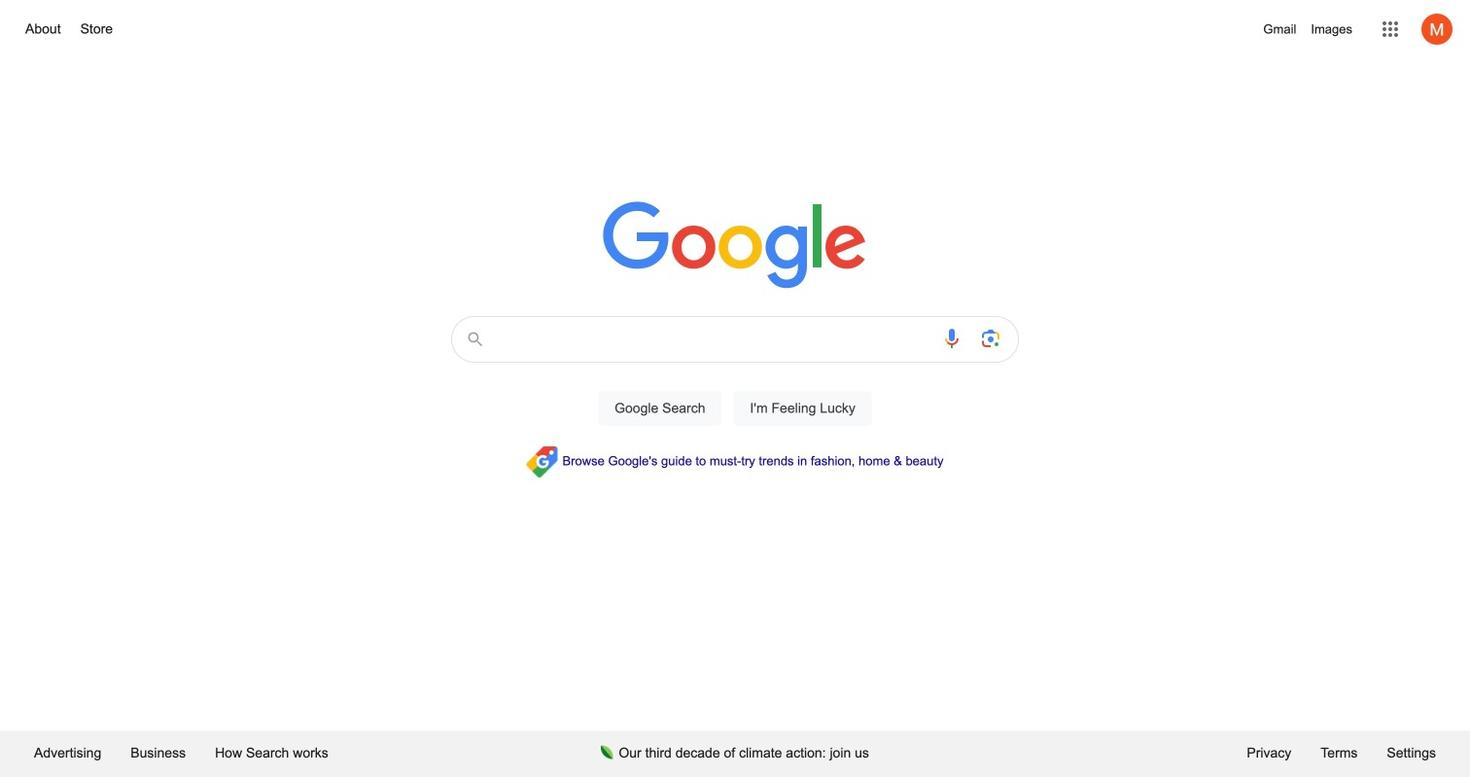 Task type: describe. For each thing, give the bounding box(es) containing it.
google image
[[603, 201, 868, 291]]



Task type: vqa. For each thing, say whether or not it's contained in the screenshot.
2nd Total duration 5 hr 26 min. element from the bottom of the main content containing Best flights
no



Task type: locate. For each thing, give the bounding box(es) containing it.
None search field
[[19, 310, 1451, 448]]

search by image image
[[979, 327, 1003, 350]]

search by voice image
[[940, 327, 964, 350]]



